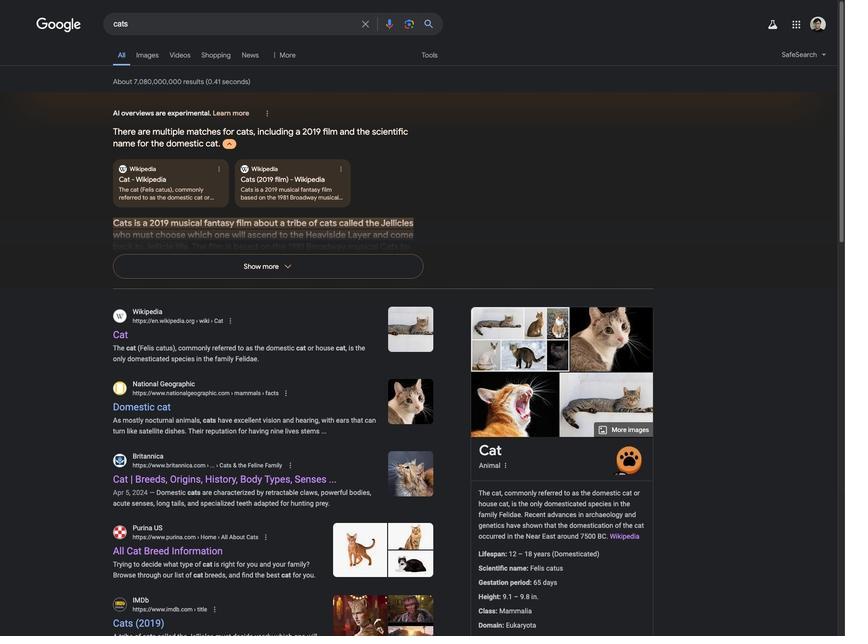 Task type: locate. For each thing, give the bounding box(es) containing it.
None text field
[[133, 317, 223, 325], [195, 318, 223, 324], [230, 390, 279, 397], [133, 461, 282, 470], [133, 533, 259, 542], [133, 605, 207, 614], [133, 317, 223, 325], [195, 318, 223, 324], [230, 390, 279, 397], [133, 461, 282, 470], [133, 533, 259, 542], [133, 605, 207, 614]]

navigation
[[0, 43, 838, 71]]

None search field
[[0, 12, 443, 35]]

more options image
[[501, 461, 511, 470], [502, 462, 510, 469]]

cat - wikipedia image
[[557, 373, 662, 437]]

None text field
[[133, 389, 279, 398], [206, 462, 282, 469], [196, 534, 259, 541], [193, 606, 207, 613], [133, 389, 279, 398], [206, 462, 282, 469], [196, 534, 259, 541], [193, 606, 207, 613]]

list
[[113, 159, 424, 207]]

heading
[[479, 443, 502, 459]]



Task type: describe. For each thing, give the bounding box(es) containing it.
search by image image
[[404, 18, 415, 30]]

search labs image
[[767, 19, 779, 30]]

cats from en.wikipedia.org image
[[388, 307, 434, 352]]

upload.wikimedia.org/wikipedia/commons/0/0b/cat_po... image
[[471, 307, 570, 372]]

domestic cat image
[[571, 289, 653, 372]]

google image
[[36, 18, 82, 32]]

Search text field
[[114, 19, 354, 31]]

cats from www.nationalgeographic.com image
[[388, 379, 434, 424]]

search by voice image
[[384, 18, 396, 30]]

cat | breeds, origins, history, body types, senses, behavior ... image
[[471, 373, 561, 437]]

cats from www.britannica.com image
[[388, 451, 434, 496]]



Task type: vqa. For each thing, say whether or not it's contained in the screenshot.
Tue Dec 26 The 26
no



